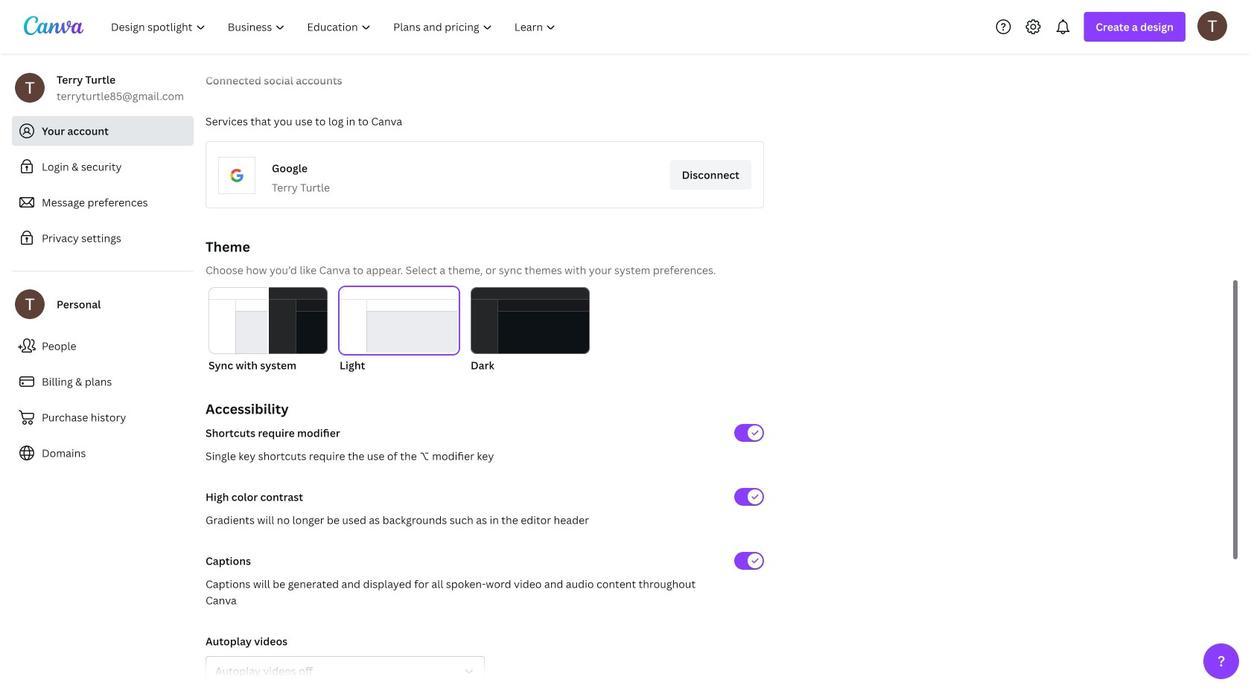 Task type: locate. For each thing, give the bounding box(es) containing it.
terry turtle image
[[1197, 11, 1227, 41]]

top level navigation element
[[101, 12, 568, 42]]

None button
[[209, 287, 328, 374], [340, 287, 459, 374], [471, 287, 590, 374], [206, 657, 485, 687], [209, 287, 328, 374], [340, 287, 459, 374], [471, 287, 590, 374], [206, 657, 485, 687]]



Task type: vqa. For each thing, say whether or not it's contained in the screenshot.
made to the bottom
no



